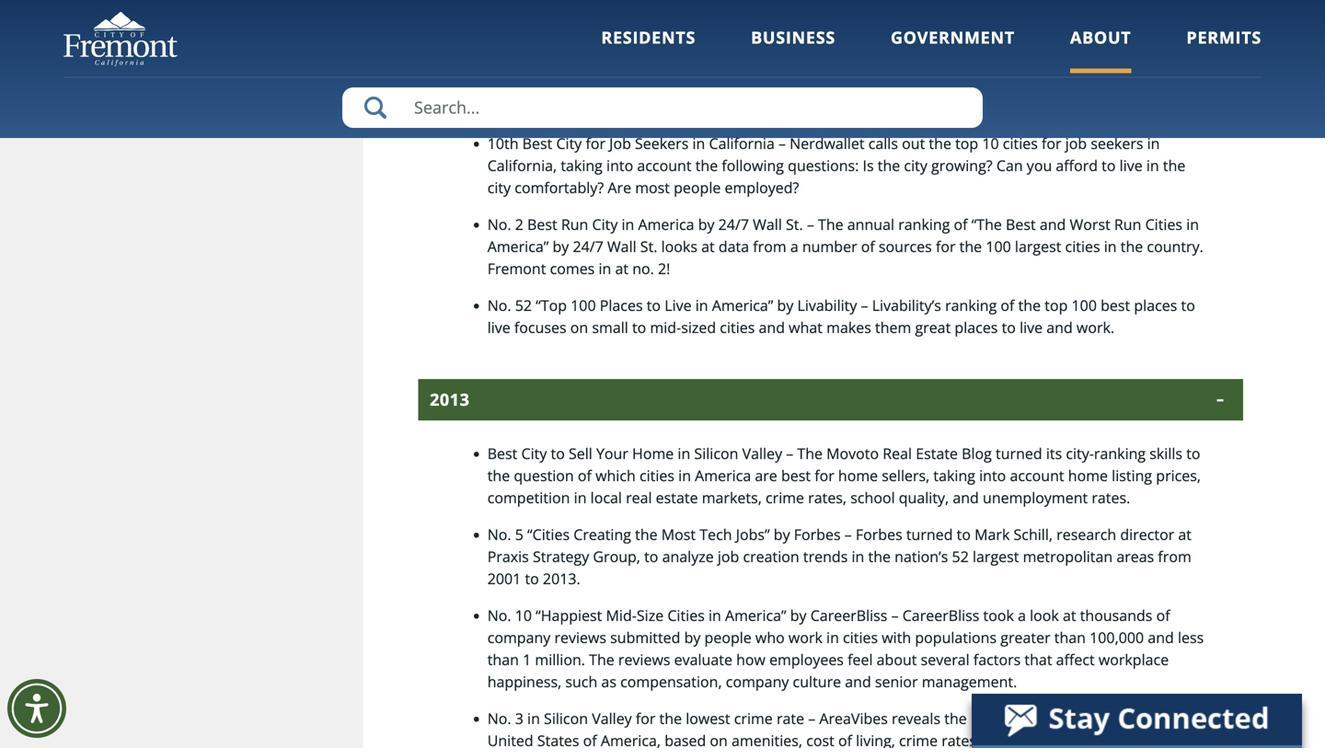 Task type: locate. For each thing, give the bounding box(es) containing it.
the up creative
[[751, 52, 776, 72]]

a left number
[[790, 236, 798, 256]]

0 vertical spatial 52
[[515, 295, 532, 315]]

cities inside no. 2 best run city in america by 24/7 wall st. – the annual ranking of "the best and worst run cities in america" by 24/7 wall st. looks at data from a number of sources for the 100 largest cities in the country. fremont comes in at no. 2!
[[1145, 214, 1183, 234]]

best down management.
[[971, 708, 1000, 728]]

– inside the 'no. 10 "happiest mid-size cities in america" by careerbliss – careerbliss took a look at thousands of company reviews submitted by people who work in cities with populations greater than 100,000 and less than 1 million. the reviews evaluate how employees feel about several factors that affect workplace happiness, such as compensation, company culture and senior management.'
[[891, 605, 899, 625]]

places right great
[[955, 317, 998, 337]]

0 vertical spatial ranking
[[898, 214, 950, 234]]

0 vertical spatial city
[[858, 96, 882, 116]]

0 horizontal spatial top
[[955, 133, 978, 153]]

10 inside the 'no. 10 "happiest mid-size cities in america" by careerbliss – careerbliss took a look at thousands of company reviews submitted by people who work in cities with populations greater than 100,000 and less than 1 million. the reviews evaluate how employees feel about several factors that affect workplace happiness, such as compensation, company culture and senior management.'
[[515, 605, 532, 625]]

less
[[1178, 627, 1204, 647]]

valley inside no. 3 in silicon valley for the lowest crime rate – areavibes reveals the best places to live across the united states of america, based on amenities, cost of living, crime rates, education, employment
[[592, 708, 632, 728]]

0 horizontal spatial wall
[[607, 236, 636, 256]]

– inside no. 5 "cities creating the most tech jobs" by forbes – forbes turned to mark schill, research director at praxis strategy group, to analyze job creation trends in the nation's 52 largest metropolitan areas from 2001 to 2013.
[[844, 524, 852, 544]]

rates, inside best city to sell your home in silicon valley – the movoto real estate blog turned its city-ranking skills to the question of which cities in america are best for home sellers, taking into account home listing prices, competition in local real estate markets, crime rates, school quality, and unemployment rates.
[[808, 488, 847, 507]]

of down annual
[[861, 236, 875, 256]]

showcases
[[897, 52, 971, 72]]

city down effective
[[858, 96, 882, 116]]

company up 1
[[487, 627, 551, 647]]

largest down you
[[1015, 236, 1061, 256]]

and down feel
[[845, 672, 871, 691]]

reviews down submitted
[[618, 650, 670, 669]]

residents link
[[601, 26, 696, 73]]

1 vertical spatial crime
[[734, 708, 773, 728]]

no. left 5
[[487, 524, 511, 544]]

in inside no. 5 "cities creating the most tech jobs" by forbes – forbes turned to mark schill, research director at praxis strategy group, to analyze job creation trends in the nation's 52 largest metropolitan areas from 2001 to 2013.
[[852, 546, 864, 566]]

1 horizontal spatial best
[[971, 708, 1000, 728]]

1 vertical spatial america"
[[712, 295, 773, 315]]

thousands
[[1080, 605, 1152, 625]]

0 horizontal spatial america
[[638, 214, 694, 234]]

cities up country.
[[1145, 214, 1183, 234]]

city down california,
[[487, 177, 511, 197]]

the left movoto
[[797, 443, 823, 463]]

1
[[523, 650, 531, 669]]

by inside no. 52 "top 100 places to live in america" by livability – livability's ranking of the top 100 best places to live focuses on small to mid-sized cities and what makes them great places to live and work.
[[777, 295, 794, 315]]

community up cultural
[[487, 74, 565, 94]]

2 vertical spatial best
[[971, 708, 1000, 728]]

2
[[515, 214, 523, 234]]

ranking up sources
[[898, 214, 950, 234]]

live inside 10th best city for job seekers in california – nerdwallet calls out the top 10 cities for job seekers in california, taking into account the following questions: is the city growing? can you afford to live in the city comfortably? are most people employed?
[[1120, 155, 1143, 175]]

are
[[755, 465, 777, 485]]

turned up nation's
[[906, 524, 953, 544]]

2 no. from the top
[[487, 295, 511, 315]]

1 horizontal spatial with
[[882, 627, 911, 647]]

0 horizontal spatial taking
[[561, 155, 603, 175]]

no. inside no. 5 "cities creating the most tech jobs" by forbes – forbes turned to mark schill, research director at praxis strategy group, to analyze job creation trends in the nation's 52 largest metropolitan areas from 2001 to 2013.
[[487, 524, 511, 544]]

1 horizontal spatial community
[[945, 96, 1023, 116]]

24/7 up comes
[[573, 236, 603, 256]]

to down seekers
[[1102, 155, 1116, 175]]

people right most
[[674, 177, 721, 197]]

0 horizontal spatial turned
[[906, 524, 953, 544]]

silicon up states
[[544, 708, 588, 728]]

turned inside no. 5 "cities creating the most tech jobs" by forbes – forbes turned to mark schill, research director at praxis strategy group, to analyze job creation trends in the nation's 52 largest metropolitan areas from 2001 to 2013.
[[906, 524, 953, 544]]

10 down 2001
[[515, 605, 532, 625]]

0 horizontal spatial into
[[606, 155, 633, 175]]

1 vertical spatial wall
[[607, 236, 636, 256]]

1 horizontal spatial rates,
[[942, 731, 980, 748]]

10 inside 10th best city for job seekers in california – nerdwallet calls out the top 10 cities for job seekers in california, taking into account the following questions: is the city growing? can you afford to live in the city comfortably? are most people employed?
[[982, 133, 999, 153]]

0 vertical spatial crime
[[766, 488, 804, 507]]

from right 'data'
[[753, 236, 786, 256]]

city down out at top
[[904, 155, 927, 175]]

no. left 2
[[487, 214, 511, 234]]

0 vertical spatial best
[[1101, 295, 1130, 315]]

0 horizontal spatial home
[[838, 465, 878, 485]]

best right "the
[[1006, 214, 1036, 234]]

city inside city cultural diversity award winner – the awards program showcases nlc member cities, honoring their community leadership in developing creative and effective programs designed to improve and promote cultural diversity through a collaborative process with city officials, community leaders, and residents.
[[487, 52, 513, 72]]

1 horizontal spatial account
[[1010, 465, 1064, 485]]

1 vertical spatial 52
[[952, 546, 969, 566]]

government link
[[891, 26, 1015, 73]]

0 vertical spatial top
[[955, 133, 978, 153]]

1 horizontal spatial valley
[[742, 443, 782, 463]]

1 vertical spatial into
[[979, 465, 1006, 485]]

"happiest
[[536, 605, 602, 625]]

their
[[1178, 52, 1210, 72]]

"cities
[[527, 524, 570, 544]]

0 horizontal spatial 10
[[515, 605, 532, 625]]

crime down reveals
[[899, 731, 938, 748]]

forbes
[[794, 524, 841, 544], [856, 524, 902, 544]]

100 down "the
[[986, 236, 1011, 256]]

question
[[514, 465, 574, 485]]

from down director
[[1158, 546, 1191, 566]]

52
[[515, 295, 532, 315], [952, 546, 969, 566]]

52 left '"top'
[[515, 295, 532, 315]]

careerbliss up feel
[[810, 605, 887, 625]]

collaborative
[[676, 96, 764, 116]]

1 vertical spatial people
[[704, 627, 752, 647]]

nlc
[[975, 52, 1003, 72]]

programs
[[890, 74, 957, 94]]

0 vertical spatial from
[[753, 236, 786, 256]]

and down honoring
[[1106, 74, 1132, 94]]

100 right '"top'
[[571, 295, 596, 315]]

0 vertical spatial 10
[[982, 133, 999, 153]]

– up 'about'
[[891, 605, 899, 625]]

awards
[[780, 52, 830, 72]]

1 vertical spatial a
[[790, 236, 798, 256]]

and left 'what'
[[759, 317, 785, 337]]

people inside 10th best city for job seekers in california – nerdwallet calls out the top 10 cities for job seekers in california, taking into account the following questions: is the city growing? can you afford to live in the city comfortably? are most people employed?
[[674, 177, 721, 197]]

1 horizontal spatial on
[[710, 731, 728, 748]]

took
[[983, 605, 1014, 625]]

2 vertical spatial city
[[487, 177, 511, 197]]

cities down worst
[[1065, 236, 1100, 256]]

than up affect at the right of the page
[[1054, 627, 1086, 647]]

can
[[996, 155, 1023, 175]]

4 no. from the top
[[487, 605, 511, 625]]

to inside 10th best city for job seekers in california – nerdwallet calls out the top 10 cities for job seekers in california, taking into account the following questions: is the city growing? can you afford to live in the city comfortably? are most people employed?
[[1102, 155, 1116, 175]]

of inside best city to sell your home in silicon valley – the movoto real estate blog turned its city-ranking skills to the question of which cities in america are best for home sellers, taking into account home listing prices, competition in local real estate markets, crime rates, school quality, and unemployment rates.
[[578, 465, 592, 485]]

0 vertical spatial into
[[606, 155, 633, 175]]

a inside no. 2 best run city in america by 24/7 wall st. – the annual ranking of "the best and worst run cities in america" by 24/7 wall st. looks at data from a number of sources for the 100 largest cities in the country. fremont comes in at no. 2!
[[790, 236, 798, 256]]

with up 'about'
[[882, 627, 911, 647]]

job inside 10th best city for job seekers in california – nerdwallet calls out the top 10 cities for job seekers in california, taking into account the following questions: is the city growing? can you afford to live in the city comfortably? are most people employed?
[[1065, 133, 1087, 153]]

1 vertical spatial largest
[[973, 546, 1019, 566]]

0 vertical spatial america
[[638, 214, 694, 234]]

0 vertical spatial with
[[825, 96, 854, 116]]

and left worst
[[1040, 214, 1066, 234]]

america up looks
[[638, 214, 694, 234]]

ranking up listing at the right bottom of page
[[1094, 443, 1146, 463]]

0 horizontal spatial forbes
[[794, 524, 841, 544]]

1 vertical spatial cities
[[667, 605, 705, 625]]

– up 'following'
[[778, 133, 786, 153]]

turned left its
[[996, 443, 1042, 463]]

5
[[515, 524, 523, 544]]

reveals
[[892, 708, 941, 728]]

no. for no. 52 "top 100 places to live in america" by livability – livability's ranking of the top 100 best places to live focuses on small to mid-sized cities and what makes them great places to live and work.
[[487, 295, 511, 315]]

reviews down "happiest
[[554, 627, 606, 647]]

10 up can
[[982, 133, 999, 153]]

effective
[[828, 74, 887, 94]]

– inside no. 52 "top 100 places to live in america" by livability – livability's ranking of the top 100 best places to live focuses on small to mid-sized cities and what makes them great places to live and work.
[[861, 295, 868, 315]]

livability
[[797, 295, 857, 315]]

cities up feel
[[843, 627, 878, 647]]

1 horizontal spatial company
[[726, 672, 789, 691]]

1 vertical spatial valley
[[592, 708, 632, 728]]

largest
[[1015, 236, 1061, 256], [973, 546, 1019, 566]]

2013.
[[543, 569, 580, 588]]

1 horizontal spatial than
[[1054, 627, 1086, 647]]

top inside 10th best city for job seekers in california – nerdwallet calls out the top 10 cities for job seekers in california, taking into account the following questions: is the city growing? can you afford to live in the city comfortably? are most people employed?
[[955, 133, 978, 153]]

1 horizontal spatial home
[[1068, 465, 1108, 485]]

run right worst
[[1114, 214, 1141, 234]]

1 vertical spatial with
[[882, 627, 911, 647]]

home down movoto
[[838, 465, 878, 485]]

ranking inside no. 2 best run city in america by 24/7 wall st. – the annual ranking of "the best and worst run cities in america" by 24/7 wall st. looks at data from a number of sources for the 100 largest cities in the country. fremont comes in at no. 2!
[[898, 214, 950, 234]]

company down how
[[726, 672, 789, 691]]

no. down fremont
[[487, 295, 511, 315]]

run down 'comfortably?'
[[561, 214, 588, 234]]

100 up work.
[[1072, 295, 1097, 315]]

leadership
[[569, 74, 641, 94]]

1 horizontal spatial turned
[[996, 443, 1042, 463]]

people inside the 'no. 10 "happiest mid-size cities in america" by careerbliss – careerbliss took a look at thousands of company reviews submitted by people who work in cities with populations greater than 100,000 and less than 1 million. the reviews evaluate how employees feel about several factors that affect workplace happiness, such as compensation, company culture and senior management.'
[[704, 627, 752, 647]]

0 horizontal spatial on
[[570, 317, 588, 337]]

1 vertical spatial 10
[[515, 605, 532, 625]]

its
[[1046, 443, 1062, 463]]

2 vertical spatial ranking
[[1094, 443, 1146, 463]]

no. down 2001
[[487, 605, 511, 625]]

leaders,
[[1027, 96, 1081, 116]]

cities inside the 'no. 10 "happiest mid-size cities in america" by careerbliss – careerbliss took a look at thousands of company reviews submitted by people who work in cities with populations greater than 100,000 and less than 1 million. the reviews evaluate how employees feel about several factors that affect workplace happiness, such as compensation, company culture and senior management.'
[[667, 605, 705, 625]]

from inside no. 5 "cities creating the most tech jobs" by forbes – forbes turned to mark schill, research director at praxis strategy group, to analyze job creation trends in the nation's 52 largest metropolitan areas from 2001 to 2013.
[[1158, 546, 1191, 566]]

0 vertical spatial largest
[[1015, 236, 1061, 256]]

0 vertical spatial on
[[570, 317, 588, 337]]

of inside no. 52 "top 100 places to live in america" by livability – livability's ranking of the top 100 best places to live focuses on small to mid-sized cities and what makes them great places to live and work.
[[1001, 295, 1014, 315]]

valley up america,
[[592, 708, 632, 728]]

2 careerbliss from the left
[[902, 605, 979, 625]]

ranking inside best city to sell your home in silicon valley – the movoto real estate blog turned its city-ranking skills to the question of which cities in america are best for home sellers, taking into account home listing prices, competition in local real estate markets, crime rates, school quality, and unemployment rates.
[[1094, 443, 1146, 463]]

than left 1
[[487, 650, 519, 669]]

growing?
[[931, 155, 993, 175]]

0 horizontal spatial a
[[664, 96, 672, 116]]

california,
[[487, 155, 557, 175]]

with inside the 'no. 10 "happiest mid-size cities in america" by careerbliss – careerbliss took a look at thousands of company reviews submitted by people who work in cities with populations greater than 100,000 and less than 1 million. the reviews evaluate how employees feel about several factors that affect workplace happiness, such as compensation, company culture and senior management.'
[[882, 627, 911, 647]]

2 vertical spatial places
[[1004, 708, 1047, 728]]

cities up can
[[1003, 133, 1038, 153]]

sized
[[681, 317, 716, 337]]

stay connected image
[[972, 694, 1300, 745]]

cities inside the 'no. 10 "happiest mid-size cities in america" by careerbliss – careerbliss took a look at thousands of company reviews submitted by people who work in cities with populations greater than 100,000 and less than 1 million. the reviews evaluate how employees feel about several factors that affect workplace happiness, such as compensation, company culture and senior management.'
[[843, 627, 878, 647]]

job down tech at the bottom
[[718, 546, 739, 566]]

2 vertical spatial a
[[1018, 605, 1026, 625]]

1 vertical spatial from
[[1158, 546, 1191, 566]]

52 inside no. 52 "top 100 places to live in america" by livability – livability's ranking of the top 100 best places to live focuses on small to mid-sized cities and what makes them great places to live and work.
[[515, 295, 532, 315]]

no. 52 "top 100 places to live in america" by livability – livability's ranking of the top 100 best places to live focuses on small to mid-sized cities and what makes them great places to live and work.
[[487, 295, 1195, 337]]

0 horizontal spatial best
[[781, 465, 811, 485]]

taking inside 10th best city for job seekers in california – nerdwallet calls out the top 10 cities for job seekers in california, taking into account the following questions: is the city growing? can you afford to live in the city comfortably? are most people employed?
[[561, 155, 603, 175]]

no. inside no. 52 "top 100 places to live in america" by livability – livability's ranking of the top 100 best places to live focuses on small to mid-sized cities and what makes them great places to live and work.
[[487, 295, 511, 315]]

taking up 'comfortably?'
[[561, 155, 603, 175]]

and right quality,
[[953, 488, 979, 507]]

account down seekers
[[637, 155, 692, 175]]

live down seekers
[[1120, 155, 1143, 175]]

crime down the are
[[766, 488, 804, 507]]

livability's
[[872, 295, 941, 315]]

24/7
[[718, 214, 749, 234], [573, 236, 603, 256]]

rates, inside no. 3 in silicon valley for the lowest crime rate – areavibes reveals the best places to live across the united states of america, based on amenities, cost of living, crime rates, education, employment
[[942, 731, 980, 748]]

careerbliss up populations
[[902, 605, 979, 625]]

a right through
[[664, 96, 672, 116]]

1 no. from the top
[[487, 214, 511, 234]]

quality,
[[899, 488, 949, 507]]

forbes down school
[[856, 524, 902, 544]]

– up trends
[[844, 524, 852, 544]]

0 vertical spatial silicon
[[694, 443, 738, 463]]

taking
[[561, 155, 603, 175], [933, 465, 975, 485]]

0 horizontal spatial run
[[561, 214, 588, 234]]

people
[[674, 177, 721, 197], [704, 627, 752, 647]]

1 horizontal spatial 10
[[982, 133, 999, 153]]

in inside no. 52 "top 100 places to live in america" by livability – livability's ranking of the top 100 best places to live focuses on small to mid-sized cities and what makes them great places to live and work.
[[695, 295, 708, 315]]

valley up the are
[[742, 443, 782, 463]]

home down city-
[[1068, 465, 1108, 485]]

1 vertical spatial company
[[726, 672, 789, 691]]

2 horizontal spatial a
[[1018, 605, 1026, 625]]

cities right sized
[[720, 317, 755, 337]]

no. for no. 10 "happiest mid-size cities in america" by careerbliss – careerbliss took a look at thousands of company reviews submitted by people who work in cities with populations greater than 100,000 and less than 1 million. the reviews evaluate how employees feel about several factors that affect workplace happiness, such as compensation, company culture and senior management.
[[487, 605, 511, 625]]

america" down 2
[[487, 236, 549, 256]]

no. for no. 5 "cities creating the most tech jobs" by forbes – forbes turned to mark schill, research director at praxis strategy group, to analyze job creation trends in the nation's 52 largest metropolitan areas from 2001 to 2013.
[[487, 524, 511, 544]]

at right look
[[1063, 605, 1076, 625]]

0 vertical spatial than
[[1054, 627, 1086, 647]]

1 vertical spatial places
[[955, 317, 998, 337]]

largest inside no. 5 "cities creating the most tech jobs" by forbes – forbes turned to mark schill, research director at praxis strategy group, to analyze job creation trends in the nation's 52 largest metropolitan areas from 2001 to 2013.
[[973, 546, 1019, 566]]

school
[[850, 488, 895, 507]]

schill,
[[1014, 524, 1053, 544]]

0 vertical spatial community
[[487, 74, 565, 94]]

america inside no. 2 best run city in america by 24/7 wall st. – the annual ranking of "the best and worst run cities in america" by 24/7 wall st. looks at data from a number of sources for the 100 largest cities in the country. fremont comes in at no. 2!
[[638, 214, 694, 234]]

1 horizontal spatial forbes
[[856, 524, 902, 544]]

no.
[[487, 214, 511, 234], [487, 295, 511, 315], [487, 524, 511, 544], [487, 605, 511, 625], [487, 708, 511, 728]]

california
[[709, 133, 775, 153]]

questions:
[[788, 155, 859, 175]]

for right sources
[[936, 236, 956, 256]]

management.
[[922, 672, 1017, 691]]

is
[[863, 155, 874, 175]]

for up america,
[[636, 708, 656, 728]]

0 vertical spatial job
[[1065, 133, 1087, 153]]

no. inside no. 3 in silicon valley for the lowest crime rate – areavibes reveals the best places to live across the united states of america, based on amenities, cost of living, crime rates, education, employment
[[487, 708, 511, 728]]

1 horizontal spatial city
[[858, 96, 882, 116]]

no. inside the 'no. 10 "happiest mid-size cities in america" by careerbliss – careerbliss took a look at thousands of company reviews submitted by people who work in cities with populations greater than 100,000 and less than 1 million. the reviews evaluate how employees feel about several factors that affect workplace happiness, such as compensation, company culture and senior management.'
[[487, 605, 511, 625]]

ranking up great
[[945, 295, 997, 315]]

1 horizontal spatial into
[[979, 465, 1006, 485]]

real
[[626, 488, 652, 507]]

into inside best city to sell your home in silicon valley – the movoto real estate blog turned its city-ranking skills to the question of which cities in america are best for home sellers, taking into account home listing prices, competition in local real estate markets, crime rates, school quality, and unemployment rates.
[[979, 465, 1006, 485]]

1 horizontal spatial run
[[1114, 214, 1141, 234]]

0 vertical spatial a
[[664, 96, 672, 116]]

city
[[487, 52, 513, 72], [556, 133, 582, 153], [592, 214, 618, 234], [521, 443, 547, 463]]

comes
[[550, 258, 595, 278]]

account inside best city to sell your home in silicon valley – the movoto real estate blog turned its city-ranking skills to the question of which cities in america are best for home sellers, taking into account home listing prices, competition in local real estate markets, crime rates, school quality, and unemployment rates.
[[1010, 465, 1064, 485]]

1 horizontal spatial st.
[[786, 214, 803, 234]]

at
[[701, 236, 715, 256], [615, 258, 629, 278], [1178, 524, 1192, 544], [1063, 605, 1076, 625]]

looks
[[661, 236, 697, 256]]

1 vertical spatial ranking
[[945, 295, 997, 315]]

cities down home at the bottom
[[639, 465, 675, 485]]

live inside no. 3 in silicon valley for the lowest crime rate – areavibes reveals the best places to live across the united states of america, based on amenities, cost of living, crime rates, education, employment
[[1069, 708, 1092, 728]]

1 horizontal spatial a
[[790, 236, 798, 256]]

0 vertical spatial company
[[487, 627, 551, 647]]

ranking inside no. 52 "top 100 places to live in america" by livability – livability's ranking of the top 100 best places to live focuses on small to mid-sized cities and what makes them great places to live and work.
[[945, 295, 997, 315]]

for inside no. 3 in silicon valley for the lowest crime rate – areavibes reveals the best places to live across the united states of america, based on amenities, cost of living, crime rates, education, employment
[[636, 708, 656, 728]]

best up california,
[[522, 133, 552, 153]]

culture
[[793, 672, 841, 691]]

best
[[522, 133, 552, 153], [527, 214, 557, 234], [1006, 214, 1036, 234], [487, 443, 517, 463]]

government
[[891, 26, 1015, 49]]

job inside no. 5 "cities creating the most tech jobs" by forbes – forbes turned to mark schill, research director at praxis strategy group, to analyze job creation trends in the nation's 52 largest metropolitan areas from 2001 to 2013.
[[718, 546, 739, 566]]

at left 'data'
[[701, 236, 715, 256]]

0 vertical spatial turned
[[996, 443, 1042, 463]]

1 horizontal spatial 52
[[952, 546, 969, 566]]

1 vertical spatial than
[[487, 650, 519, 669]]

to up prices,
[[1186, 443, 1200, 463]]

0 horizontal spatial st.
[[640, 236, 657, 256]]

seekers
[[635, 133, 689, 153]]

best up "question"
[[487, 443, 517, 463]]

–
[[739, 52, 747, 72], [778, 133, 786, 153], [807, 214, 814, 234], [861, 295, 868, 315], [786, 443, 793, 463], [844, 524, 852, 544], [891, 605, 899, 625], [808, 708, 816, 728]]

silicon inside best city to sell your home in silicon valley – the movoto real estate blog turned its city-ranking skills to the question of which cities in america are best for home sellers, taking into account home listing prices, competition in local real estate markets, crime rates, school quality, and unemployment rates.
[[694, 443, 738, 463]]

to up education,
[[1051, 708, 1065, 728]]

creative
[[740, 74, 795, 94]]

home
[[838, 465, 878, 485], [1068, 465, 1108, 485]]

1 vertical spatial rates,
[[942, 731, 980, 748]]

– right winner
[[739, 52, 747, 72]]

wall down employed? at top
[[753, 214, 782, 234]]

the
[[929, 133, 951, 153], [695, 155, 718, 175], [878, 155, 900, 175], [1163, 155, 1186, 175], [959, 236, 982, 256], [1121, 236, 1143, 256], [1018, 295, 1041, 315], [487, 465, 510, 485], [635, 524, 658, 544], [868, 546, 891, 566], [659, 708, 682, 728], [944, 708, 967, 728], [1144, 708, 1166, 728]]

on left small
[[570, 317, 588, 337]]

1 horizontal spatial top
[[1045, 295, 1068, 315]]

the
[[751, 52, 776, 72], [818, 214, 843, 234], [797, 443, 823, 463], [589, 650, 614, 669]]

afford
[[1056, 155, 1098, 175]]

3 no. from the top
[[487, 524, 511, 544]]

permits
[[1187, 26, 1262, 49]]

on
[[570, 317, 588, 337], [710, 731, 728, 748]]

on down lowest
[[710, 731, 728, 748]]

1 horizontal spatial silicon
[[694, 443, 738, 463]]

america" up sized
[[712, 295, 773, 315]]

5 no. from the top
[[487, 708, 511, 728]]

no. for no. 3 in silicon valley for the lowest crime rate – areavibes reveals the best places to live across the united states of america, based on amenities, cost of living, crime rates, education, employment
[[487, 708, 511, 728]]

several
[[921, 650, 970, 669]]

of inside the 'no. 10 "happiest mid-size cities in america" by careerbliss – careerbliss took a look at thousands of company reviews submitted by people who work in cities with populations greater than 100,000 and less than 1 million. the reviews evaluate how employees feel about several factors that affect workplace happiness, such as compensation, company culture and senior management.'
[[1156, 605, 1170, 625]]

through
[[605, 96, 660, 116]]

group,
[[593, 546, 640, 566]]

1 horizontal spatial 100
[[986, 236, 1011, 256]]

cities inside no. 52 "top 100 places to live in america" by livability – livability's ranking of the top 100 best places to live focuses on small to mid-sized cities and what makes them great places to live and work.
[[720, 317, 755, 337]]

0 horizontal spatial with
[[825, 96, 854, 116]]

america" inside the 'no. 10 "happiest mid-size cities in america" by careerbliss – careerbliss took a look at thousands of company reviews submitted by people who work in cities with populations greater than 100,000 and less than 1 million. the reviews evaluate how employees feel about several factors that affect workplace happiness, such as compensation, company culture and senior management.'
[[725, 605, 786, 625]]

to left the mid-
[[632, 317, 646, 337]]

1 vertical spatial silicon
[[544, 708, 588, 728]]

out
[[902, 133, 925, 153]]

on inside no. 52 "top 100 places to live in america" by livability – livability's ranking of the top 100 best places to live focuses on small to mid-sized cities and what makes them great places to live and work.
[[570, 317, 588, 337]]

1 horizontal spatial job
[[1065, 133, 1087, 153]]

your
[[596, 443, 628, 463]]

best inside no. 3 in silicon valley for the lowest crime rate – areavibes reveals the best places to live across the united states of america, based on amenities, cost of living, crime rates, education, employment
[[971, 708, 1000, 728]]

– inside no. 3 in silicon valley for the lowest crime rate – areavibes reveals the best places to live across the united states of america, based on amenities, cost of living, crime rates, education, employment
[[808, 708, 816, 728]]

cities
[[1145, 214, 1183, 234], [667, 605, 705, 625]]

wall up no.
[[607, 236, 636, 256]]

1 horizontal spatial america
[[695, 465, 751, 485]]

who
[[755, 627, 785, 647]]

st.
[[786, 214, 803, 234], [640, 236, 657, 256]]

places down country.
[[1134, 295, 1177, 315]]

1 vertical spatial 24/7
[[573, 236, 603, 256]]

by
[[698, 214, 715, 234], [553, 236, 569, 256], [777, 295, 794, 315], [774, 524, 790, 544], [790, 605, 807, 625], [684, 627, 701, 647]]

city inside no. 2 best run city in america by 24/7 wall st. – the annual ranking of "the best and worst run cities in america" by 24/7 wall st. looks at data from a number of sources for the 100 largest cities in the country. fremont comes in at no. 2!
[[592, 214, 618, 234]]

from inside no. 2 best run city in america by 24/7 wall st. – the annual ranking of "the best and worst run cities in america" by 24/7 wall st. looks at data from a number of sources for the 100 largest cities in the country. fremont comes in at no. 2!
[[753, 236, 786, 256]]

1 vertical spatial account
[[1010, 465, 1064, 485]]

company
[[487, 627, 551, 647], [726, 672, 789, 691]]

– inside city cultural diversity award winner – the awards program showcases nlc member cities, honoring their community leadership in developing creative and effective programs designed to improve and promote cultural diversity through a collaborative process with city officials, community leaders, and residents.
[[739, 52, 747, 72]]

from
[[753, 236, 786, 256], [1158, 546, 1191, 566]]

no. inside no. 2 best run city in america by 24/7 wall st. – the annual ranking of "the best and worst run cities in america" by 24/7 wall st. looks at data from a number of sources for the 100 largest cities in the country. fremont comes in at no. 2!
[[487, 214, 511, 234]]

0 vertical spatial account
[[637, 155, 692, 175]]

0 horizontal spatial cities
[[667, 605, 705, 625]]

0 horizontal spatial job
[[718, 546, 739, 566]]

competition
[[487, 488, 570, 507]]

into
[[606, 155, 633, 175], [979, 465, 1006, 485]]

st. up number
[[786, 214, 803, 234]]

– left movoto
[[786, 443, 793, 463]]

0 vertical spatial 24/7
[[718, 214, 749, 234]]

– right the 'rate'
[[808, 708, 816, 728]]



Task type: describe. For each thing, give the bounding box(es) containing it.
to left live on the top right of the page
[[647, 295, 661, 315]]

10th
[[487, 133, 519, 153]]

country.
[[1147, 236, 1203, 256]]

america" inside no. 52 "top 100 places to live in america" by livability – livability's ranking of the top 100 best places to live focuses on small to mid-sized cities and what makes them great places to live and work.
[[712, 295, 773, 315]]

best inside best city to sell your home in silicon valley – the movoto real estate blog turned its city-ranking skills to the question of which cities in america are best for home sellers, taking into account home listing prices, competition in local real estate markets, crime rates, school quality, and unemployment rates.
[[487, 443, 517, 463]]

across
[[1096, 708, 1140, 728]]

data
[[719, 236, 749, 256]]

the inside best city to sell your home in silicon valley – the movoto real estate blog turned its city-ranking skills to the question of which cities in america are best for home sellers, taking into account home listing prices, competition in local real estate markets, crime rates, school quality, and unemployment rates.
[[797, 443, 823, 463]]

and down awards
[[798, 74, 825, 94]]

2 vertical spatial crime
[[899, 731, 938, 748]]

for left job
[[586, 133, 606, 153]]

for inside best city to sell your home in silicon valley – the movoto real estate blog turned its city-ranking skills to the question of which cities in america are best for home sellers, taking into account home listing prices, competition in local real estate markets, crime rates, school quality, and unemployment rates.
[[815, 465, 834, 485]]

sources
[[879, 236, 932, 256]]

workplace
[[1099, 650, 1169, 669]]

to left sell on the left
[[551, 443, 565, 463]]

1 horizontal spatial 24/7
[[718, 214, 749, 234]]

live left work.
[[1020, 317, 1043, 337]]

america" inside no. 2 best run city in america by 24/7 wall st. – the annual ranking of "the best and worst run cities in america" by 24/7 wall st. looks at data from a number of sources for the 100 largest cities in the country. fremont comes in at no. 2!
[[487, 236, 549, 256]]

10th best city for job seekers in california – nerdwallet calls out the top 10 cities for job seekers in california, taking into account the following questions: is the city growing? can you afford to live in the city comfortably? are most people employed?
[[487, 133, 1186, 197]]

2 home from the left
[[1068, 465, 1108, 485]]

2 forbes from the left
[[856, 524, 902, 544]]

great
[[915, 317, 951, 337]]

factors
[[973, 650, 1021, 669]]

residents.
[[1115, 96, 1182, 116]]

2 run from the left
[[1114, 214, 1141, 234]]

the inside the 'no. 10 "happiest mid-size cities in america" by careerbliss – careerbliss took a look at thousands of company reviews submitted by people who work in cities with populations greater than 100,000 and less than 1 million. the reviews evaluate how employees feel about several factors that affect workplace happiness, such as compensation, company culture and senior management.'
[[589, 650, 614, 669]]

look
[[1030, 605, 1059, 625]]

"top
[[536, 295, 567, 315]]

crime inside best city to sell your home in silicon valley – the movoto real estate blog turned its city-ranking skills to the question of which cities in america are best for home sellers, taking into account home listing prices, competition in local real estate markets, crime rates, school quality, and unemployment rates.
[[766, 488, 804, 507]]

valley inside best city to sell your home in silicon valley – the movoto real estate blog turned its city-ranking skills to the question of which cities in america are best for home sellers, taking into account home listing prices, competition in local real estate markets, crime rates, school quality, and unemployment rates.
[[742, 443, 782, 463]]

largest inside no. 2 best run city in america by 24/7 wall st. – the annual ranking of "the best and worst run cities in america" by 24/7 wall st. looks at data from a number of sources for the 100 largest cities in the country. fremont comes in at no. 2!
[[1015, 236, 1061, 256]]

residents
[[601, 26, 696, 49]]

0 horizontal spatial reviews
[[554, 627, 606, 647]]

1 horizontal spatial reviews
[[618, 650, 670, 669]]

number
[[802, 236, 857, 256]]

– inside best city to sell your home in silicon valley – the movoto real estate blog turned its city-ranking skills to the question of which cities in america are best for home sellers, taking into account home listing prices, competition in local real estate markets, crime rates, school quality, and unemployment rates.
[[786, 443, 793, 463]]

million.
[[535, 650, 585, 669]]

0 horizontal spatial 24/7
[[573, 236, 603, 256]]

0 vertical spatial st.
[[786, 214, 803, 234]]

– inside no. 2 best run city in america by 24/7 wall st. – the annual ranking of "the best and worst run cities in america" by 24/7 wall st. looks at data from a number of sources for the 100 largest cities in the country. fremont comes in at no. 2!
[[807, 214, 814, 234]]

worst
[[1070, 214, 1110, 234]]

no. for no. 2 best run city in america by 24/7 wall st. – the annual ranking of "the best and worst run cities in america" by 24/7 wall st. looks at data from a number of sources for the 100 largest cities in the country. fremont comes in at no. 2!
[[487, 214, 511, 234]]

research
[[1057, 524, 1116, 544]]

focuses
[[514, 317, 567, 337]]

no. 3 in silicon valley for the lowest crime rate – areavibes reveals the best places to live across the united states of america, based on amenities, cost of living, crime rates, education, employment
[[487, 708, 1166, 748]]

in inside city cultural diversity award winner – the awards program showcases nlc member cities, honoring their community leadership in developing creative and effective programs designed to improve and promote cultural diversity through a collaborative process with city officials, community leaders, and residents.
[[645, 74, 658, 94]]

following
[[722, 155, 784, 175]]

calls
[[868, 133, 898, 153]]

about
[[1070, 26, 1131, 49]]

0 horizontal spatial company
[[487, 627, 551, 647]]

program
[[833, 52, 893, 72]]

taking inside best city to sell your home in silicon valley – the movoto real estate blog turned its city-ranking skills to the question of which cities in america are best for home sellers, taking into account home listing prices, competition in local real estate markets, crime rates, school quality, and unemployment rates.
[[933, 465, 975, 485]]

member
[[1006, 52, 1065, 72]]

at left no.
[[615, 258, 629, 278]]

director
[[1120, 524, 1174, 544]]

the inside no. 52 "top 100 places to live in america" by livability – livability's ranking of the top 100 best places to live focuses on small to mid-sized cities and what makes them great places to live and work.
[[1018, 295, 1041, 315]]

cities inside 10th best city for job seekers in california – nerdwallet calls out the top 10 cities for job seekers in california, taking into account the following questions: is the city growing? can you afford to live in the city comfortably? are most people employed?
[[1003, 133, 1038, 153]]

fremont
[[487, 258, 546, 278]]

the inside best city to sell your home in silicon valley – the movoto real estate blog turned its city-ranking skills to the question of which cities in america are best for home sellers, taking into account home listing prices, competition in local real estate markets, crime rates, school quality, and unemployment rates.
[[487, 465, 510, 485]]

sell
[[569, 443, 592, 463]]

areas
[[1117, 546, 1154, 566]]

to right group,
[[644, 546, 658, 566]]

real
[[883, 443, 912, 463]]

analyze
[[662, 546, 714, 566]]

Search text field
[[342, 87, 983, 128]]

developing
[[661, 74, 737, 94]]

award
[[638, 52, 682, 72]]

no. 10 "happiest mid-size cities in america" by careerbliss – careerbliss took a look at thousands of company reviews submitted by people who work in cities with populations greater than 100,000 and less than 1 million. the reviews evaluate how employees feel about several factors that affect workplace happiness, such as compensation, company culture and senior management.
[[487, 605, 1204, 691]]

designed
[[961, 74, 1023, 94]]

2 horizontal spatial city
[[904, 155, 927, 175]]

the inside city cultural diversity award winner – the awards program showcases nlc member cities, honoring their community leadership in developing creative and effective programs designed to improve and promote cultural diversity through a collaborative process with city officials, community leaders, and residents.
[[751, 52, 776, 72]]

0 horizontal spatial 100
[[571, 295, 596, 315]]

best right 2
[[527, 214, 557, 234]]

united
[[487, 731, 533, 748]]

annual
[[847, 214, 894, 234]]

creation
[[743, 546, 799, 566]]

process
[[768, 96, 821, 116]]

cities inside best city to sell your home in silicon valley – the movoto real estate blog turned its city-ranking skills to the question of which cities in america are best for home sellers, taking into account home listing prices, competition in local real estate markets, crime rates, school quality, and unemployment rates.
[[639, 465, 675, 485]]

3
[[515, 708, 523, 728]]

the inside no. 2 best run city in america by 24/7 wall st. – the annual ranking of "the best and worst run cities in america" by 24/7 wall st. looks at data from a number of sources for the 100 largest cities in the country. fremont comes in at no. 2!
[[818, 214, 843, 234]]

1 run from the left
[[561, 214, 588, 234]]

cultural
[[487, 96, 539, 116]]

you
[[1027, 155, 1052, 175]]

city cultural diversity award winner – the awards program showcases nlc member cities, honoring their community leadership in developing creative and effective programs designed to improve and promote cultural diversity through a collaborative process with city officials, community leaders, and residents.
[[487, 52, 1210, 116]]

at inside no. 5 "cities creating the most tech jobs" by forbes – forbes turned to mark schill, research director at praxis strategy group, to analyze job creation trends in the nation's 52 largest metropolitan areas from 2001 to 2013.
[[1178, 524, 1192, 544]]

and inside best city to sell your home in silicon valley – the movoto real estate blog turned its city-ranking skills to the question of which cities in america are best for home sellers, taking into account home listing prices, competition in local real estate markets, crime rates, school quality, and unemployment rates.
[[953, 488, 979, 507]]

to right 2001
[[525, 569, 539, 588]]

places
[[600, 295, 643, 315]]

movoto
[[827, 443, 879, 463]]

prices,
[[1156, 465, 1201, 485]]

for up you
[[1042, 133, 1062, 153]]

1 home from the left
[[838, 465, 878, 485]]

nation's
[[895, 546, 948, 566]]

– inside 10th best city for job seekers in california – nerdwallet calls out the top 10 cities for job seekers in california, taking into account the following questions: is the city growing? can you afford to live in the city comfortably? are most people employed?
[[778, 133, 786, 153]]

such
[[565, 672, 597, 691]]

america,
[[601, 731, 661, 748]]

rates.
[[1092, 488, 1130, 507]]

and down improve
[[1085, 96, 1111, 116]]

estate
[[656, 488, 698, 507]]

local
[[590, 488, 622, 507]]

submitted
[[610, 627, 680, 647]]

to down country.
[[1181, 295, 1195, 315]]

city inside city cultural diversity award winner – the awards program showcases nlc member cities, honoring their community leadership in developing creative and effective programs designed to improve and promote cultural diversity through a collaborative process with city officials, community leaders, and residents.
[[858, 96, 882, 116]]

america inside best city to sell your home in silicon valley – the movoto real estate blog turned its city-ranking skills to the question of which cities in america are best for home sellers, taking into account home listing prices, competition in local real estate markets, crime rates, school quality, and unemployment rates.
[[695, 465, 751, 485]]

mid-
[[650, 317, 681, 337]]

to inside no. 3 in silicon valley for the lowest crime rate – areavibes reveals the best places to live across the united states of america, based on amenities, cost of living, crime rates, education, employment
[[1051, 708, 1065, 728]]

into inside 10th best city for job seekers in california – nerdwallet calls out the top 10 cities for job seekers in california, taking into account the following questions: is the city growing? can you afford to live in the city comfortably? are most people employed?
[[606, 155, 633, 175]]

city inside 10th best city for job seekers in california – nerdwallet calls out the top 10 cities for job seekers in california, taking into account the following questions: is the city growing? can you afford to live in the city comfortably? are most people employed?
[[556, 133, 582, 153]]

employees
[[769, 650, 844, 669]]

mid-
[[606, 605, 637, 625]]

to left mark
[[957, 524, 971, 544]]

with inside city cultural diversity award winner – the awards program showcases nlc member cities, honoring their community leadership in developing creative and effective programs designed to improve and promote cultural diversity through a collaborative process with city officials, community leaders, and residents.
[[825, 96, 854, 116]]

how
[[736, 650, 766, 669]]

for inside no. 2 best run city in america by 24/7 wall st. – the annual ranking of "the best and worst run cities in america" by 24/7 wall st. looks at data from a number of sources for the 100 largest cities in the country. fremont comes in at no. 2!
[[936, 236, 956, 256]]

on inside no. 3 in silicon valley for the lowest crime rate – areavibes reveals the best places to live across the united states of america, based on amenities, cost of living, crime rates, education, employment
[[710, 731, 728, 748]]

best inside no. 52 "top 100 places to live in america" by livability – livability's ranking of the top 100 best places to live focuses on small to mid-sized cities and what makes them great places to live and work.
[[1101, 295, 1130, 315]]

live
[[665, 295, 692, 315]]

2 horizontal spatial 100
[[1072, 295, 1097, 315]]

affect
[[1056, 650, 1095, 669]]

and inside no. 2 best run city in america by 24/7 wall st. – the annual ranking of "the best and worst run cities in america" by 24/7 wall st. looks at data from a number of sources for the 100 largest cities in the country. fremont comes in at no. 2!
[[1040, 214, 1066, 234]]

employed?
[[725, 177, 799, 197]]

best inside best city to sell your home in silicon valley – the movoto real estate blog turned its city-ranking skills to the question of which cities in america are best for home sellers, taking into account home listing prices, competition in local real estate markets, crime rates, school quality, and unemployment rates.
[[781, 465, 811, 485]]

places inside no. 3 in silicon valley for the lowest crime rate – areavibes reveals the best places to live across the united states of america, based on amenities, cost of living, crime rates, education, employment
[[1004, 708, 1047, 728]]

a inside city cultural diversity award winner – the awards program showcases nlc member cities, honoring their community leadership in developing creative and effective programs designed to improve and promote cultural diversity through a collaborative process with city officials, community leaders, and residents.
[[664, 96, 672, 116]]

are
[[608, 177, 631, 197]]

0 horizontal spatial places
[[955, 317, 998, 337]]

0 vertical spatial places
[[1134, 295, 1177, 315]]

0 horizontal spatial community
[[487, 74, 565, 94]]

2013
[[430, 388, 470, 411]]

praxis
[[487, 546, 529, 566]]

1 vertical spatial community
[[945, 96, 1023, 116]]

by inside no. 5 "cities creating the most tech jobs" by forbes – forbes turned to mark schill, research director at praxis strategy group, to analyze job creation trends in the nation's 52 largest metropolitan areas from 2001 to 2013.
[[774, 524, 790, 544]]

52 inside no. 5 "cities creating the most tech jobs" by forbes – forbes turned to mark schill, research director at praxis strategy group, to analyze job creation trends in the nation's 52 largest metropolitan areas from 2001 to 2013.
[[952, 546, 969, 566]]

a inside the 'no. 10 "happiest mid-size cities in america" by careerbliss – careerbliss took a look at thousands of company reviews submitted by people who work in cities with populations greater than 100,000 and less than 1 million. the reviews evaluate how employees feel about several factors that affect workplace happiness, such as compensation, company culture and senior management.'
[[1018, 605, 1026, 625]]

0 horizontal spatial than
[[487, 650, 519, 669]]

best inside 10th best city for job seekers in california – nerdwallet calls out the top 10 cities for job seekers in california, taking into account the following questions: is the city growing? can you afford to live in the city comfortably? are most people employed?
[[522, 133, 552, 153]]

account inside 10th best city for job seekers in california – nerdwallet calls out the top 10 cities for job seekers in california, taking into account the following questions: is the city growing? can you afford to live in the city comfortably? are most people employed?
[[637, 155, 692, 175]]

cultural
[[517, 52, 571, 72]]

cities inside no. 2 best run city in america by 24/7 wall st. – the annual ranking of "the best and worst run cities in america" by 24/7 wall st. looks at data from a number of sources for the 100 largest cities in the country. fremont comes in at no. 2!
[[1065, 236, 1100, 256]]

job
[[609, 133, 631, 153]]

at inside the 'no. 10 "happiest mid-size cities in america" by careerbliss – careerbliss took a look at thousands of company reviews submitted by people who work in cities with populations greater than 100,000 and less than 1 million. the reviews evaluate how employees feel about several factors that affect workplace happiness, such as compensation, company culture and senior management.'
[[1063, 605, 1076, 625]]

1 forbes from the left
[[794, 524, 841, 544]]

creating
[[574, 524, 631, 544]]

of down areavibes
[[838, 731, 852, 748]]

makes
[[826, 317, 871, 337]]

100,000
[[1090, 627, 1144, 647]]

in inside no. 3 in silicon valley for the lowest crime rate – areavibes reveals the best places to live across the united states of america, based on amenities, cost of living, crime rates, education, employment
[[527, 708, 540, 728]]

top inside no. 52 "top 100 places to live in america" by livability – livability's ranking of the top 100 best places to live focuses on small to mid-sized cities and what makes them great places to live and work.
[[1045, 295, 1068, 315]]

most
[[661, 524, 696, 544]]

senior
[[875, 672, 918, 691]]

"the
[[971, 214, 1002, 234]]

cost
[[806, 731, 834, 748]]

2001
[[487, 569, 521, 588]]

honoring
[[1112, 52, 1174, 72]]

winner
[[686, 52, 736, 72]]

business
[[751, 26, 836, 49]]

and left work.
[[1047, 317, 1073, 337]]

0 vertical spatial wall
[[753, 214, 782, 234]]

to right great
[[1002, 317, 1016, 337]]

about
[[877, 650, 917, 669]]

live left focuses
[[487, 317, 510, 337]]

and left less
[[1148, 627, 1174, 647]]

100 inside no. 2 best run city in america by 24/7 wall st. – the annual ranking of "the best and worst run cities in america" by 24/7 wall st. looks at data from a number of sources for the 100 largest cities in the country. fremont comes in at no. 2!
[[986, 236, 1011, 256]]

to inside city cultural diversity award winner – the awards program showcases nlc member cities, honoring their community leadership in developing creative and effective programs designed to improve and promote cultural diversity through a collaborative process with city officials, community leaders, and residents.
[[1027, 74, 1041, 94]]

of right states
[[583, 731, 597, 748]]

silicon inside no. 3 in silicon valley for the lowest crime rate – areavibes reveals the best places to live across the united states of america, based on amenities, cost of living, crime rates, education, employment
[[544, 708, 588, 728]]

most
[[635, 177, 670, 197]]

feel
[[848, 650, 873, 669]]

1 careerbliss from the left
[[810, 605, 887, 625]]

turned inside best city to sell your home in silicon valley – the movoto real estate blog turned its city-ranking skills to the question of which cities in america are best for home sellers, taking into account home listing prices, competition in local real estate markets, crime rates, school quality, and unemployment rates.
[[996, 443, 1042, 463]]

city inside best city to sell your home in silicon valley – the movoto real estate blog turned its city-ranking skills to the question of which cities in america are best for home sellers, taking into account home listing prices, competition in local real estate markets, crime rates, school quality, and unemployment rates.
[[521, 443, 547, 463]]

about link
[[1070, 26, 1131, 73]]

comfortably?
[[515, 177, 604, 197]]

of left "the
[[954, 214, 968, 234]]

rate
[[777, 708, 804, 728]]



Task type: vqa. For each thing, say whether or not it's contained in the screenshot.
rightmost our
no



